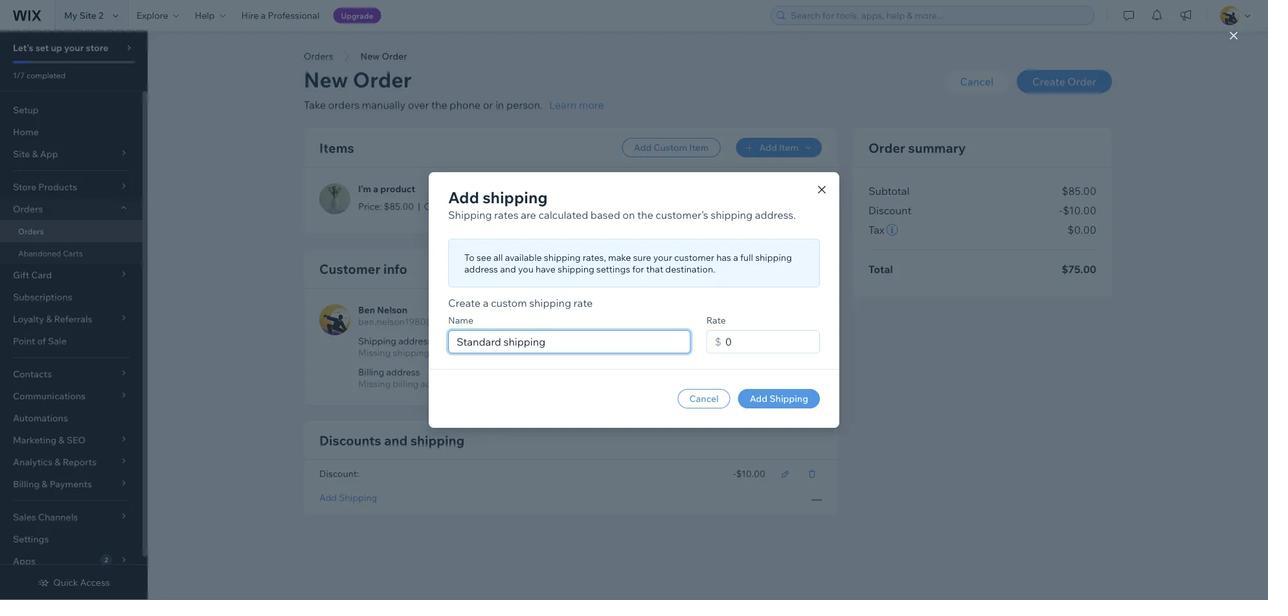 Task type: describe. For each thing, give the bounding box(es) containing it.
orders link
[[0, 220, 142, 242]]

new for new order
[[360, 51, 380, 62]]

take
[[304, 98, 326, 111]]

missing shipping address.
[[358, 347, 467, 358]]

quick access
[[53, 577, 110, 588]]

shipping down discount:
[[339, 492, 377, 503]]

a inside "to see all available shipping rates, make sure your customer has a full shipping address and you have shipping settings for that destination."
[[733, 252, 738, 263]]

missing inside billing address missing billing address
[[358, 378, 391, 390]]

settings
[[13, 534, 49, 545]]

Search for tools, apps, help & more... field
[[787, 6, 1090, 25]]

0 horizontal spatial address.
[[432, 347, 467, 358]]

add item
[[759, 142, 798, 153]]

you
[[518, 264, 534, 275]]

ben
[[358, 304, 375, 316]]

1 vertical spatial and
[[384, 432, 407, 448]]

create a custom shipping rate
[[448, 297, 593, 310]]

i'm
[[358, 183, 371, 195]]

all
[[493, 252, 503, 263]]

on
[[623, 209, 635, 221]]

shipping inside add shipping shipping rates are calculated based on the customer's shipping address.
[[448, 209, 492, 221]]

rates,
[[583, 252, 606, 263]]

subscriptions
[[13, 291, 72, 303]]

1 missing from the top
[[358, 347, 391, 358]]

out of stock
[[424, 201, 476, 212]]

address up missing shipping address.
[[398, 335, 432, 347]]

destination.
[[665, 264, 715, 275]]

orders for orders "link"
[[18, 226, 44, 236]]

point
[[13, 335, 35, 347]]

up
[[51, 42, 62, 53]]

1 vertical spatial -
[[733, 468, 736, 480]]

abandoned carts
[[18, 248, 83, 258]]

let's set up your store
[[13, 42, 108, 53]]

abandoned
[[18, 248, 61, 258]]

help
[[195, 10, 215, 21]]

added.
[[562, 316, 591, 327]]

or
[[483, 98, 493, 111]]

hire
[[241, 10, 259, 21]]

quick
[[53, 577, 78, 588]]

0 horizontal spatial add shipping
[[319, 492, 377, 503]]

1/7 completed
[[13, 70, 65, 80]]

add custom item button
[[622, 138, 720, 157]]

subtotal
[[868, 185, 910, 198]]

settings
[[596, 264, 630, 275]]

manually
[[362, 98, 405, 111]]

price:
[[358, 201, 382, 212]]

info
[[383, 261, 407, 277]]

i'm a product
[[358, 183, 415, 195]]

0 horizontal spatial $10.00
[[736, 468, 765, 480]]

0 vertical spatial add shipping
[[750, 393, 808, 404]]

Rate text field
[[721, 331, 815, 353]]

hire a professional link
[[234, 0, 327, 31]]

new order
[[360, 51, 407, 62]]

sale
[[48, 335, 67, 347]]

discount:
[[319, 468, 359, 480]]

point of sale
[[13, 335, 67, 347]]

$
[[715, 335, 721, 348]]

new order take orders manually over the phone or in person. learn more
[[304, 66, 604, 111]]

1 horizontal spatial -
[[1059, 204, 1063, 217]]

1 horizontal spatial cancel
[[960, 75, 993, 88]]

make
[[608, 252, 631, 263]]

address. inside add shipping shipping rates are calculated based on the customer's shipping address.
[[755, 209, 796, 221]]

of for point
[[37, 335, 46, 347]]

available
[[505, 252, 542, 263]]

1 vertical spatial -$10.00
[[733, 468, 765, 480]]

price: $85.00 |
[[358, 201, 420, 212]]

add inside add shipping shipping rates are calculated based on the customer's shipping address.
[[448, 188, 479, 207]]

2
[[98, 10, 103, 21]]

hire a professional
[[241, 10, 320, 21]]

let's
[[13, 42, 33, 53]]

home
[[13, 126, 39, 138]]

more
[[579, 98, 604, 111]]

settings link
[[0, 528, 142, 550]]

—
[[811, 493, 822, 506]]

full
[[740, 252, 753, 263]]

add item button
[[736, 138, 822, 157]]

that
[[646, 264, 663, 275]]

0 horizontal spatial cancel button
[[678, 389, 730, 409]]

1/7
[[13, 70, 25, 80]]

custom
[[491, 297, 527, 310]]

order for create order
[[1067, 75, 1096, 88]]

phone inside ben nelson ben.nelson1980@gmail.com , no phone number added.
[[497, 316, 524, 327]]

1 vertical spatial add shipping button
[[319, 492, 377, 504]]

0 horizontal spatial $85.00
[[384, 201, 414, 212]]

rates
[[494, 209, 518, 221]]

based
[[591, 209, 620, 221]]

automations
[[13, 413, 68, 424]]

over
[[408, 98, 429, 111]]

home link
[[0, 121, 142, 143]]

orders
[[328, 98, 360, 111]]

orders for orders button at the top left of the page
[[304, 51, 333, 62]]

calculated
[[538, 209, 588, 221]]

to see all available shipping rates, make sure your customer has a full shipping address and you have shipping settings for that destination.
[[464, 252, 792, 275]]

1 horizontal spatial add shipping button
[[738, 389, 820, 409]]

and inside "to see all available shipping rates, make sure your customer has a full shipping address and you have shipping settings for that destination."
[[500, 264, 516, 275]]

subscriptions link
[[0, 286, 142, 308]]

access
[[80, 577, 110, 588]]

a for hire a professional
[[261, 10, 266, 21]]

2 item from the left
[[779, 142, 798, 153]]

rate
[[706, 315, 726, 326]]

customer info
[[319, 261, 407, 277]]

tax
[[868, 223, 884, 236]]

create order
[[1032, 75, 1096, 88]]

have
[[536, 264, 556, 275]]

ben nelson image
[[319, 304, 350, 335]]



Task type: vqa. For each thing, say whether or not it's contained in the screenshot.


Task type: locate. For each thing, give the bounding box(es) containing it.
0 horizontal spatial cancel
[[689, 393, 719, 404]]

new
[[360, 51, 380, 62], [304, 66, 348, 93]]

1 horizontal spatial $85.00
[[764, 186, 795, 197]]

discounts
[[319, 432, 381, 448]]

None text field
[[626, 184, 674, 202]]

0 vertical spatial cancel button
[[945, 70, 1009, 93]]

discounts and shipping
[[319, 432, 465, 448]]

customer's
[[656, 209, 708, 221]]

1 vertical spatial phone
[[497, 316, 524, 327]]

-
[[1059, 204, 1063, 217], [733, 468, 736, 480]]

a for i'm a product
[[373, 183, 378, 195]]

shipping left the rates
[[448, 209, 492, 221]]

1 vertical spatial orders
[[13, 203, 43, 215]]

orders
[[304, 51, 333, 62], [13, 203, 43, 215], [18, 226, 44, 236]]

0 horizontal spatial phone
[[450, 98, 481, 111]]

shipping up billing
[[358, 335, 396, 347]]

add shipping down rate 'text box'
[[750, 393, 808, 404]]

1 vertical spatial cancel
[[689, 393, 719, 404]]

1 horizontal spatial cancel button
[[945, 70, 1009, 93]]

create
[[1032, 75, 1065, 88], [448, 297, 481, 310]]

1 horizontal spatial phone
[[497, 316, 524, 327]]

setup
[[13, 104, 39, 116]]

ben nelson ben.nelson1980@gmail.com , no phone number added.
[[358, 304, 591, 327]]

create for create a custom shipping rate
[[448, 297, 481, 310]]

rate
[[573, 297, 593, 310]]

phone
[[450, 98, 481, 111], [497, 316, 524, 327]]

0 horizontal spatial and
[[384, 432, 407, 448]]

a right i'm
[[373, 183, 378, 195]]

your right up
[[64, 42, 84, 53]]

1 horizontal spatial new
[[360, 51, 380, 62]]

and down all
[[500, 264, 516, 275]]

order inside button
[[1067, 75, 1096, 88]]

a for create a custom shipping rate
[[483, 297, 489, 310]]

out
[[424, 201, 440, 212]]

see
[[477, 252, 491, 263]]

of right out
[[442, 201, 451, 212]]

0 vertical spatial -$10.00
[[1059, 204, 1096, 217]]

your up that
[[653, 252, 672, 263]]

shipping
[[483, 188, 548, 207], [711, 209, 753, 221], [544, 252, 581, 263], [755, 252, 792, 263], [558, 264, 594, 275], [529, 297, 571, 310], [393, 347, 430, 358], [410, 432, 465, 448]]

1 vertical spatial new
[[304, 66, 348, 93]]

-$10.00
[[1059, 204, 1096, 217], [733, 468, 765, 480]]

billing
[[393, 378, 418, 390]]

explore
[[136, 10, 168, 21]]

stock
[[453, 201, 476, 212]]

are
[[521, 209, 536, 221]]

items
[[319, 140, 354, 156]]

1 vertical spatial add shipping
[[319, 492, 377, 503]]

in
[[495, 98, 504, 111]]

0 horizontal spatial create
[[448, 297, 481, 310]]

a
[[261, 10, 266, 21], [373, 183, 378, 195], [733, 252, 738, 263], [483, 297, 489, 310]]

order for new order take orders manually over the phone or in person. learn more
[[353, 66, 412, 93]]

of inside "point of sale" link
[[37, 335, 46, 347]]

1 horizontal spatial your
[[653, 252, 672, 263]]

1 horizontal spatial -$10.00
[[1059, 204, 1096, 217]]

1 vertical spatial address.
[[432, 347, 467, 358]]

a left full
[[733, 252, 738, 263]]

create for create order
[[1032, 75, 1065, 88]]

missing down billing
[[358, 378, 391, 390]]

the inside add shipping shipping rates are calculated based on the customer's shipping address.
[[637, 209, 653, 221]]

0 vertical spatial new
[[360, 51, 380, 62]]

address up 'billing'
[[386, 367, 420, 378]]

phone left or
[[450, 98, 481, 111]]

my
[[64, 10, 77, 21]]

2 missing from the top
[[358, 378, 391, 390]]

add shipping button down discount:
[[319, 492, 377, 504]]

a right hire at the left of page
[[261, 10, 266, 21]]

1 horizontal spatial item
[[779, 142, 798, 153]]

0 vertical spatial phone
[[450, 98, 481, 111]]

set
[[35, 42, 49, 53]]

to
[[464, 252, 474, 263]]

my site 2
[[64, 10, 103, 21]]

create inside button
[[1032, 75, 1065, 88]]

0 vertical spatial cancel
[[960, 75, 993, 88]]

item
[[689, 142, 709, 153], [779, 142, 798, 153]]

customer
[[319, 261, 380, 277]]

add shipping shipping rates are calculated based on the customer's shipping address.
[[448, 188, 796, 221]]

1 vertical spatial your
[[653, 252, 672, 263]]

0 vertical spatial -
[[1059, 204, 1063, 217]]

order for new order
[[382, 51, 407, 62]]

site
[[79, 10, 96, 21]]

0 horizontal spatial the
[[431, 98, 447, 111]]

billing address missing billing address
[[358, 367, 454, 390]]

0 vertical spatial create
[[1032, 75, 1065, 88]]

orders inside button
[[304, 51, 333, 62]]

learn
[[549, 98, 576, 111]]

professional
[[268, 10, 320, 21]]

and
[[500, 264, 516, 275], [384, 432, 407, 448]]

order summary
[[868, 140, 966, 156]]

phone down 'custom'
[[497, 316, 524, 327]]

1 horizontal spatial of
[[442, 201, 451, 212]]

0 vertical spatial missing
[[358, 347, 391, 358]]

1 vertical spatial of
[[37, 335, 46, 347]]

1 horizontal spatial create
[[1032, 75, 1065, 88]]

nelson
[[377, 304, 407, 316]]

summary
[[908, 140, 966, 156]]

your inside "to see all available shipping rates, make sure your customer has a full shipping address and you have shipping settings for that destination."
[[653, 252, 672, 263]]

0 horizontal spatial your
[[64, 42, 84, 53]]

$75.00
[[1062, 263, 1096, 276]]

cancel button
[[945, 70, 1009, 93], [678, 389, 730, 409]]

of left 'sale'
[[37, 335, 46, 347]]

new order button
[[354, 47, 414, 66]]

orders for orders dropdown button
[[13, 203, 43, 215]]

0 horizontal spatial of
[[37, 335, 46, 347]]

sure
[[633, 252, 651, 263]]

1 vertical spatial the
[[637, 209, 653, 221]]

has
[[716, 252, 731, 263]]

$85.00
[[1062, 185, 1096, 198], [764, 186, 795, 197], [384, 201, 414, 212]]

0 horizontal spatial new
[[304, 66, 348, 93]]

new inside button
[[360, 51, 380, 62]]

new down orders button at the top left of the page
[[304, 66, 348, 93]]

point of sale link
[[0, 330, 142, 352]]

sidebar element
[[0, 31, 148, 600]]

1 horizontal spatial and
[[500, 264, 516, 275]]

create order button
[[1017, 70, 1112, 93]]

new down upgrade button
[[360, 51, 380, 62]]

the right over
[[431, 98, 447, 111]]

2 vertical spatial orders
[[18, 226, 44, 236]]

add shipping down discount:
[[319, 492, 377, 503]]

automations link
[[0, 407, 142, 429]]

0 vertical spatial address.
[[755, 209, 796, 221]]

shipping
[[448, 209, 492, 221], [358, 335, 396, 347], [770, 393, 808, 404], [339, 492, 377, 503]]

1 horizontal spatial $10.00
[[1063, 204, 1096, 217]]

shipping down rate 'text box'
[[770, 393, 808, 404]]

1 vertical spatial cancel button
[[678, 389, 730, 409]]

new for new order take orders manually over the phone or in person. learn more
[[304, 66, 348, 93]]

quick access button
[[38, 577, 110, 589]]

address inside "to see all available shipping rates, make sure your customer has a full shipping address and you have shipping settings for that destination."
[[464, 264, 498, 275]]

the right on
[[637, 209, 653, 221]]

0 horizontal spatial -$10.00
[[733, 468, 765, 480]]

phone inside new order take orders manually over the phone or in person. learn more
[[450, 98, 481, 111]]

$0.00
[[1067, 223, 1096, 236]]

|
[[418, 201, 420, 212]]

0 horizontal spatial -
[[733, 468, 736, 480]]

learn more link
[[549, 97, 604, 113]]

orders inside "link"
[[18, 226, 44, 236]]

$85.00 up "$0.00"
[[1062, 185, 1096, 198]]

0 vertical spatial add shipping button
[[738, 389, 820, 409]]

0 vertical spatial of
[[442, 201, 451, 212]]

person.
[[506, 98, 543, 111]]

address right 'billing'
[[421, 378, 454, 390]]

$10.00
[[1063, 204, 1096, 217], [736, 468, 765, 480]]

add custom item
[[634, 142, 709, 153]]

0 vertical spatial the
[[431, 98, 447, 111]]

1 vertical spatial create
[[448, 297, 481, 310]]

cancel
[[960, 75, 993, 88], [689, 393, 719, 404]]

1 horizontal spatial add shipping
[[750, 393, 808, 404]]

$85.00 down product
[[384, 201, 414, 212]]

1 item from the left
[[689, 142, 709, 153]]

orders button
[[0, 198, 142, 220]]

orders inside dropdown button
[[13, 203, 43, 215]]

of for out
[[442, 201, 451, 212]]

upgrade
[[341, 11, 373, 20]]

new inside new order take orders manually over the phone or in person. learn more
[[304, 66, 348, 93]]

your inside sidebar element
[[64, 42, 84, 53]]

address.
[[755, 209, 796, 221], [432, 347, 467, 358]]

1 horizontal spatial address.
[[755, 209, 796, 221]]

0 vertical spatial orders
[[304, 51, 333, 62]]

and right the discounts
[[384, 432, 407, 448]]

a up no
[[483, 297, 489, 310]]

missing
[[358, 347, 391, 358], [358, 378, 391, 390]]

0 vertical spatial and
[[500, 264, 516, 275]]

order inside new order take orders manually over the phone or in person. learn more
[[353, 66, 412, 93]]

0 horizontal spatial add shipping button
[[319, 492, 377, 504]]

discount
[[868, 204, 912, 217]]

your
[[64, 42, 84, 53], [653, 252, 672, 263]]

0 vertical spatial your
[[64, 42, 84, 53]]

orders button
[[297, 47, 340, 66]]

1 vertical spatial missing
[[358, 378, 391, 390]]

total
[[868, 263, 893, 276]]

upgrade button
[[333, 8, 381, 23]]

order inside button
[[382, 51, 407, 62]]

$85.00 down add item button
[[764, 186, 795, 197]]

carts
[[63, 248, 83, 258]]

address down see
[[464, 264, 498, 275]]

Name field
[[453, 331, 686, 353]]

abandoned carts link
[[0, 242, 142, 264]]

1 horizontal spatial the
[[637, 209, 653, 221]]

2 horizontal spatial $85.00
[[1062, 185, 1096, 198]]

0 vertical spatial $10.00
[[1063, 204, 1096, 217]]

missing up billing
[[358, 347, 391, 358]]

add shipping button down rate 'text box'
[[738, 389, 820, 409]]

0 horizontal spatial item
[[689, 142, 709, 153]]

1 vertical spatial $10.00
[[736, 468, 765, 480]]

setup link
[[0, 99, 142, 121]]

the inside new order take orders manually over the phone or in person. learn more
[[431, 98, 447, 111]]

custom
[[654, 142, 687, 153]]



